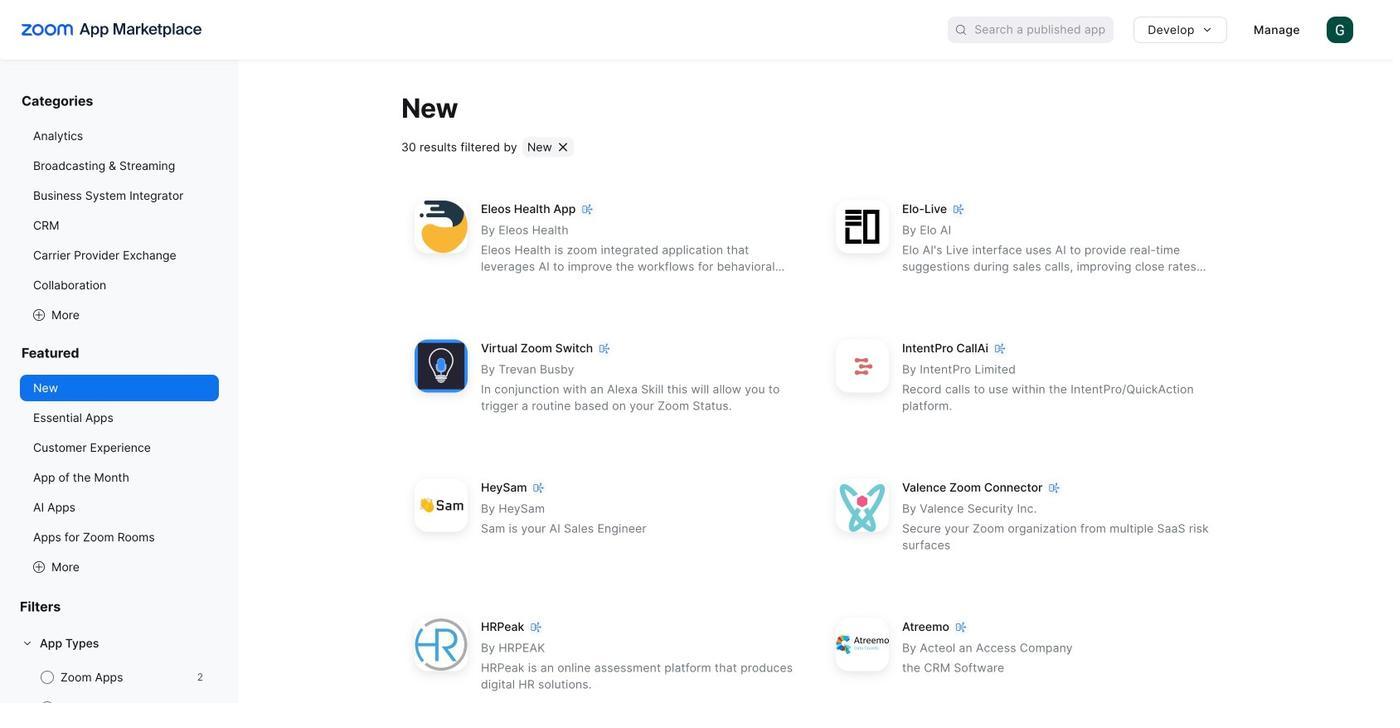 Task type: locate. For each thing, give the bounding box(es) containing it.
Search text field
[[975, 18, 1114, 42]]

banner
[[0, 0, 1394, 60]]



Task type: describe. For each thing, give the bounding box(es) containing it.
search a published app element
[[948, 17, 1114, 43]]



Task type: vqa. For each thing, say whether or not it's contained in the screenshot.
Current User is Barb Dwyer ELEMENT
no



